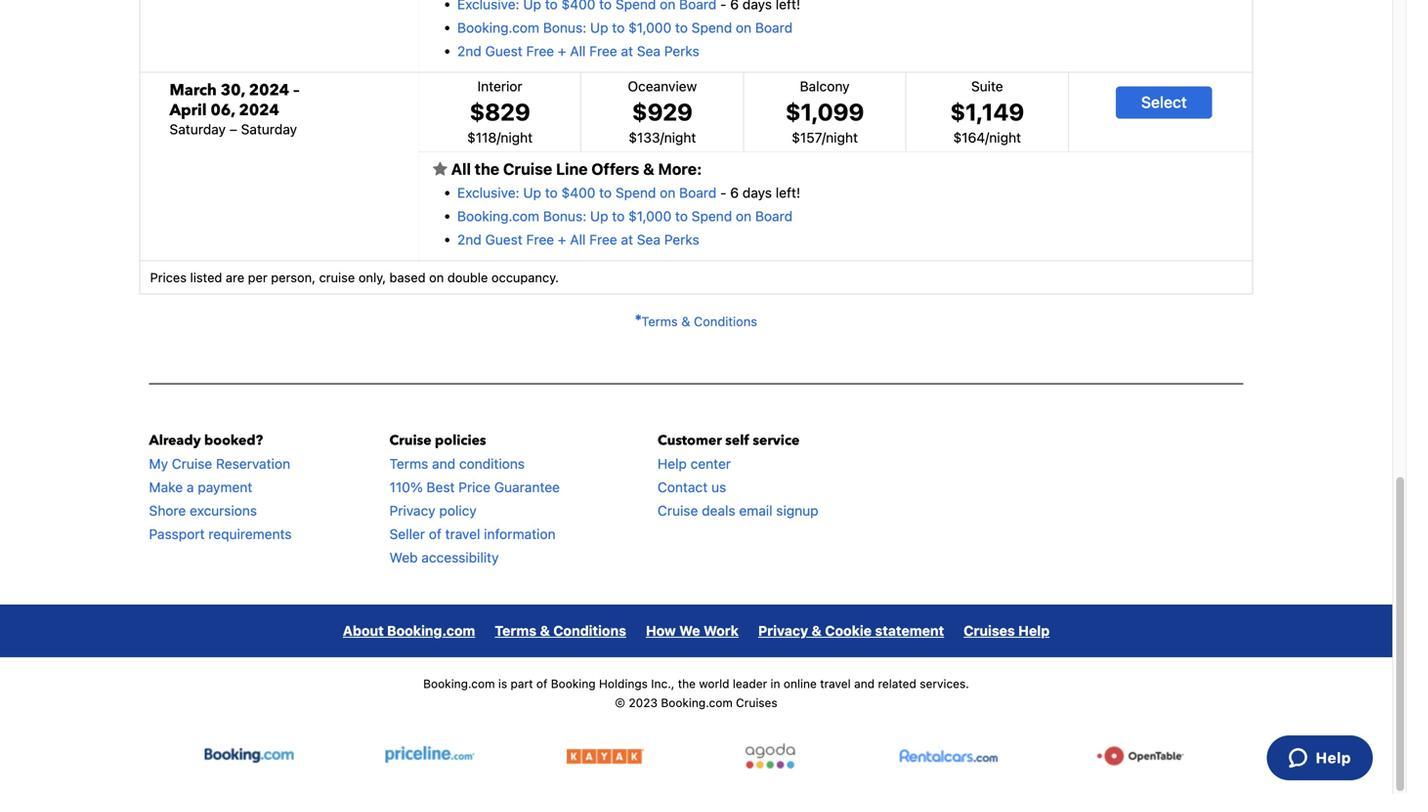 Task type: describe. For each thing, give the bounding box(es) containing it.
/ for $1,099
[[822, 130, 826, 146]]

is
[[499, 678, 508, 691]]

passport requirements link
[[149, 527, 292, 543]]

customer
[[658, 432, 722, 450]]

about booking.com link
[[343, 623, 476, 640]]

shore excursions link
[[149, 503, 257, 519]]

terms and conditions link
[[390, 456, 525, 472]]

in
[[771, 678, 781, 691]]

signup
[[777, 503, 819, 519]]

©
[[615, 697, 626, 710]]

at inside booking.com bonus: up to $1,000 to spend on board 2nd guest free + all free at sea perks
[[621, 43, 634, 59]]

cruise inside already booked? my cruise reservation make a payment shore excursions passport requirements
[[172, 456, 212, 472]]

cruises inside booking.com is part of booking holdings inc., the world leader in online travel and related services. © 2023 booking.com cruises
[[736, 697, 778, 710]]

perks inside booking.com bonus: up to $1,000 to spend on board 2nd guest free + all free at sea perks
[[665, 43, 700, 59]]

2 vertical spatial board
[[756, 208, 793, 224]]

0 horizontal spatial terms & conditions
[[495, 623, 627, 640]]

1 horizontal spatial help
[[1019, 623, 1050, 640]]

booking.com image
[[205, 744, 294, 769]]

kayak image
[[567, 744, 644, 769]]

part
[[511, 678, 533, 691]]

world
[[699, 678, 730, 691]]

cruise inside sailing list element
[[503, 160, 553, 179]]

sailing list element
[[140, 0, 1253, 262]]

passport
[[149, 527, 205, 543]]

up inside booking.com bonus: up to $1,000 to spend on board 2nd guest free + all free at sea perks
[[591, 19, 609, 36]]

policies
[[435, 432, 486, 450]]

agoda image
[[736, 744, 805, 769]]

about booking.com
[[343, 623, 476, 640]]

contact us link
[[658, 480, 727, 496]]

-
[[721, 185, 727, 201]]

booking.com left the is
[[423, 678, 495, 691]]

more:
[[659, 160, 702, 179]]

booking.com bonus: up to $1,000 to spend on board 2nd guest free + all free at sea perks
[[458, 19, 793, 59]]

balcony $1,099 $157 / night
[[786, 78, 865, 146]]

my cruise reservation link
[[149, 456, 290, 472]]

accessibility
[[422, 550, 499, 566]]

select
[[1142, 93, 1188, 111]]

conditions
[[459, 456, 525, 472]]

balcony
[[800, 78, 850, 94]]

of inside booking.com is part of booking holdings inc., the world leader in online travel and related services. © 2023 booking.com cruises
[[537, 678, 548, 691]]

$829
[[470, 98, 531, 126]]

1 saturday from the left
[[170, 121, 226, 137]]

related
[[878, 678, 917, 691]]

travel inside cruise policies terms and conditions 110% best price guarantee privacy policy seller of travel information web accessibility
[[445, 527, 480, 543]]

$118
[[467, 130, 497, 146]]

the inside sailing list element
[[475, 160, 500, 179]]

april
[[170, 100, 207, 121]]

booking
[[551, 678, 596, 691]]

interior
[[478, 78, 523, 94]]

cruise inside customer self service help center contact us cruise deals email signup
[[658, 503, 698, 519]]

exclusive: up to $400 to spend on board link
[[458, 185, 717, 201]]

web accessibility link
[[390, 550, 499, 566]]

deals
[[702, 503, 736, 519]]

1 vertical spatial spend
[[616, 185, 656, 201]]

star image
[[433, 162, 448, 178]]

booked?
[[204, 432, 263, 450]]

0 vertical spatial –
[[293, 80, 300, 101]]

center
[[691, 456, 731, 472]]

privacy & cookie statement
[[759, 623, 945, 640]]

make a payment link
[[149, 480, 252, 496]]

are
[[226, 270, 245, 285]]

night for $929
[[665, 130, 697, 146]]

privacy & cookie statement link
[[759, 623, 945, 640]]

2nd inside booking.com bonus: up to $1,000 to spend on board 2nd guest free + all free at sea perks
[[458, 43, 482, 59]]

suite
[[972, 78, 1004, 94]]

booking.com is part of booking holdings inc., the world leader in online travel and related services. © 2023 booking.com cruises
[[423, 678, 970, 710]]

exclusive: up to $400 to spend on board -                         6 days left! booking.com bonus: up to $1,000 to spend on board 2nd guest free + all free at sea perks
[[458, 185, 801, 248]]

1 vertical spatial up
[[523, 185, 542, 201]]

110% best price guarantee link
[[390, 480, 560, 496]]

how we work
[[646, 623, 739, 640]]

$1,000 inside booking.com bonus: up to $1,000 to spend on board 2nd guest free + all free at sea perks
[[629, 19, 672, 36]]

booking.com inside exclusive: up to $400 to spend on board -                         6 days left! booking.com bonus: up to $1,000 to spend on board 2nd guest free + all free at sea perks
[[458, 208, 540, 224]]

already booked? my cruise reservation make a payment shore excursions passport requirements
[[149, 432, 292, 543]]

offers
[[592, 160, 640, 179]]

statement
[[876, 623, 945, 640]]

night for $829
[[501, 130, 533, 146]]

2nd inside exclusive: up to $400 to spend on board -                         6 days left! booking.com bonus: up to $1,000 to spend on board 2nd guest free + all free at sea perks
[[458, 232, 482, 248]]

0 vertical spatial terms & conditions
[[642, 314, 758, 329]]

only,
[[359, 270, 386, 285]]

cruise deals email signup link
[[658, 503, 819, 519]]

about
[[343, 623, 384, 640]]

shore
[[149, 503, 186, 519]]

service
[[753, 432, 800, 450]]

rentalcars image
[[897, 744, 1003, 769]]

my
[[149, 456, 168, 472]]

$133
[[629, 130, 661, 146]]

oceanview $929 $133 / night
[[628, 78, 697, 146]]

prices
[[150, 270, 187, 285]]

privacy policy link
[[390, 503, 477, 519]]

suite $1,149 $164 / night
[[951, 78, 1025, 146]]

+ inside booking.com bonus: up to $1,000 to spend on board 2nd guest free + all free at sea perks
[[558, 43, 567, 59]]

1 vertical spatial terms & conditions link
[[495, 623, 627, 640]]

night for $1,099
[[826, 130, 858, 146]]

email
[[740, 503, 773, 519]]

booking.com right about
[[387, 623, 476, 640]]

self
[[726, 432, 750, 450]]

double
[[448, 270, 488, 285]]

days
[[743, 185, 772, 201]]

best
[[427, 480, 455, 496]]

2024 right 06,
[[239, 100, 279, 121]]

how
[[646, 623, 676, 640]]

booking.com bonus: up to $1,000 to spend on board link for at
[[458, 19, 793, 36]]

at inside exclusive: up to $400 to spend on board -                         6 days left! booking.com bonus: up to $1,000 to spend on board 2nd guest free + all free at sea perks
[[621, 232, 634, 248]]



Task type: locate. For each thing, give the bounding box(es) containing it.
night inside balcony $1,099 $157 / night
[[826, 130, 858, 146]]

0 vertical spatial travel
[[445, 527, 480, 543]]

&
[[643, 160, 655, 179], [682, 314, 691, 329], [540, 623, 550, 640], [812, 623, 822, 640]]

requirements
[[209, 527, 292, 543]]

2 booking.com bonus: up to $1,000 to spend on board link from the top
[[458, 208, 793, 224]]

2nd guest free + all free at sea perks link
[[458, 43, 700, 59], [458, 232, 700, 248]]

bonus: inside exclusive: up to $400 to spend on board -                         6 days left! booking.com bonus: up to $1,000 to spend on board 2nd guest free + all free at sea perks
[[543, 208, 587, 224]]

night down $1,099
[[826, 130, 858, 146]]

exclusive:
[[458, 185, 520, 201]]

night down $929
[[665, 130, 697, 146]]

1 horizontal spatial –
[[293, 80, 300, 101]]

0 horizontal spatial terms
[[390, 456, 429, 472]]

saturday down the march
[[170, 121, 226, 137]]

cruises
[[964, 623, 1016, 640], [736, 697, 778, 710]]

inc.,
[[651, 678, 675, 691]]

we
[[680, 623, 701, 640]]

0 horizontal spatial conditions
[[554, 623, 627, 640]]

guest inside exclusive: up to $400 to spend on board -                         6 days left! booking.com bonus: up to $1,000 to spend on board 2nd guest free + all free at sea perks
[[485, 232, 523, 248]]

2nd guest free + all free at sea perks link up interior
[[458, 43, 700, 59]]

night for $1,149
[[990, 130, 1022, 146]]

line
[[556, 160, 588, 179]]

make
[[149, 480, 183, 496]]

cruise inside cruise policies terms and conditions 110% best price guarantee privacy policy seller of travel information web accessibility
[[390, 432, 432, 450]]

terms inside cruise policies terms and conditions 110% best price guarantee privacy policy seller of travel information web accessibility
[[390, 456, 429, 472]]

all inside booking.com bonus: up to $1,000 to spend on board 2nd guest free + all free at sea perks
[[570, 43, 586, 59]]

of down privacy policy link at left bottom
[[429, 527, 442, 543]]

0 horizontal spatial and
[[432, 456, 456, 472]]

perks
[[665, 43, 700, 59], [665, 232, 700, 248]]

and left related
[[855, 678, 875, 691]]

1 vertical spatial board
[[680, 185, 717, 201]]

online
[[784, 678, 817, 691]]

2 + from the top
[[558, 232, 567, 248]]

0 vertical spatial help
[[658, 456, 687, 472]]

1 sea from the top
[[637, 43, 661, 59]]

0 vertical spatial perks
[[665, 43, 700, 59]]

help inside customer self service help center contact us cruise deals email signup
[[658, 456, 687, 472]]

1 vertical spatial 2nd guest free + all free at sea perks link
[[458, 232, 700, 248]]

march 30, 2024 – april 06, 2024 saturday – saturday
[[170, 80, 300, 137]]

prices listed are per person, cruise only, based on double occupancy.
[[150, 270, 559, 285]]

on inside booking.com bonus: up to $1,000 to spend on board 2nd guest free + all free at sea perks
[[736, 19, 752, 36]]

policy
[[439, 503, 477, 519]]

help
[[658, 456, 687, 472], [1019, 623, 1050, 640]]

+
[[558, 43, 567, 59], [558, 232, 567, 248]]

cruise
[[319, 270, 355, 285]]

cruise up 110%
[[390, 432, 432, 450]]

0 vertical spatial up
[[591, 19, 609, 36]]

0 horizontal spatial the
[[475, 160, 500, 179]]

1 vertical spatial –
[[230, 121, 237, 137]]

booking.com up interior
[[458, 19, 540, 36]]

1 night from the left
[[501, 130, 533, 146]]

1 vertical spatial +
[[558, 232, 567, 248]]

guarantee
[[495, 480, 560, 496]]

privacy
[[390, 503, 436, 519], [759, 623, 809, 640]]

cruises help link
[[964, 623, 1050, 640]]

1 horizontal spatial and
[[855, 678, 875, 691]]

1 vertical spatial perks
[[665, 232, 700, 248]]

4 night from the left
[[990, 130, 1022, 146]]

at down exclusive: up to $400 to spend on board link
[[621, 232, 634, 248]]

0 horizontal spatial of
[[429, 527, 442, 543]]

1 vertical spatial travel
[[821, 678, 851, 691]]

spend inside booking.com bonus: up to $1,000 to spend on board 2nd guest free + all free at sea perks
[[692, 19, 733, 36]]

guest up interior
[[485, 43, 523, 59]]

1 vertical spatial cruises
[[736, 697, 778, 710]]

2 vertical spatial up
[[591, 208, 609, 224]]

0 vertical spatial booking.com bonus: up to $1,000 to spend on board link
[[458, 19, 793, 36]]

oceanview
[[628, 78, 697, 94]]

work
[[704, 623, 739, 640]]

perks down "more:"
[[665, 232, 700, 248]]

2nd guest free + all free at sea perks link down $400
[[458, 232, 700, 248]]

guest
[[485, 43, 523, 59], [485, 232, 523, 248]]

0 vertical spatial 2nd
[[458, 43, 482, 59]]

0 vertical spatial terms
[[642, 314, 678, 329]]

1 2nd guest free + all free at sea perks link from the top
[[458, 43, 700, 59]]

1 vertical spatial terms
[[390, 456, 429, 472]]

bonus: inside booking.com bonus: up to $1,000 to spend on board 2nd guest free + all free at sea perks
[[543, 19, 587, 36]]

perks inside exclusive: up to $400 to spend on board -                         6 days left! booking.com bonus: up to $1,000 to spend on board 2nd guest free + all free at sea perks
[[665, 232, 700, 248]]

night down $829
[[501, 130, 533, 146]]

the right 'inc.,'
[[678, 678, 696, 691]]

2 sea from the top
[[637, 232, 661, 248]]

$1,000 up oceanview
[[629, 19, 672, 36]]

1 2nd from the top
[[458, 43, 482, 59]]

0 vertical spatial spend
[[692, 19, 733, 36]]

30,
[[221, 80, 245, 101]]

payment
[[198, 480, 252, 496]]

0 vertical spatial all
[[570, 43, 586, 59]]

4 / from the left
[[986, 130, 990, 146]]

per
[[248, 270, 268, 285]]

2 at from the top
[[621, 232, 634, 248]]

leader
[[733, 678, 768, 691]]

1 vertical spatial conditions
[[554, 623, 627, 640]]

services.
[[920, 678, 970, 691]]

of right part
[[537, 678, 548, 691]]

2 $1,000 from the top
[[629, 208, 672, 224]]

the up exclusive:
[[475, 160, 500, 179]]

up
[[591, 19, 609, 36], [523, 185, 542, 201], [591, 208, 609, 224]]

select link
[[1116, 87, 1213, 119]]

1 vertical spatial help
[[1019, 623, 1050, 640]]

1 vertical spatial bonus:
[[543, 208, 587, 224]]

2 2nd from the top
[[458, 232, 482, 248]]

1 horizontal spatial saturday
[[241, 121, 297, 137]]

all the cruise line offers & more:
[[448, 160, 702, 179]]

2 guest from the top
[[485, 232, 523, 248]]

conditions
[[694, 314, 758, 329], [554, 623, 627, 640]]

interior $829 $118 / night
[[467, 78, 533, 146]]

/ down $1,099
[[822, 130, 826, 146]]

0 horizontal spatial travel
[[445, 527, 480, 543]]

sea inside exclusive: up to $400 to spend on board -                         6 days left! booking.com bonus: up to $1,000 to spend on board 2nd guest free + all free at sea perks
[[637, 232, 661, 248]]

1 $1,000 from the top
[[629, 19, 672, 36]]

asterisk image
[[635, 314, 642, 321]]

bonus:
[[543, 19, 587, 36], [543, 208, 587, 224]]

$1,099
[[786, 98, 865, 126]]

and inside booking.com is part of booking holdings inc., the world leader in online travel and related services. © 2023 booking.com cruises
[[855, 678, 875, 691]]

0 vertical spatial board
[[756, 19, 793, 36]]

110%
[[390, 480, 423, 496]]

1 horizontal spatial of
[[537, 678, 548, 691]]

sea up oceanview
[[637, 43, 661, 59]]

2nd guest free + all free at sea perks link for bonus:
[[458, 232, 700, 248]]

all inside exclusive: up to $400 to spend on board -                         6 days left! booking.com bonus: up to $1,000 to spend on board 2nd guest free + all free at sea perks
[[570, 232, 586, 248]]

spend down -
[[692, 208, 733, 224]]

privacy inside cruise policies terms and conditions 110% best price guarantee privacy policy seller of travel information web accessibility
[[390, 503, 436, 519]]

2024 right 30,
[[249, 80, 290, 101]]

/ down $829
[[497, 130, 501, 146]]

1 vertical spatial guest
[[485, 232, 523, 248]]

conditions right asterisk icon
[[694, 314, 758, 329]]

0 vertical spatial +
[[558, 43, 567, 59]]

reservation
[[216, 456, 290, 472]]

cruises down leader
[[736, 697, 778, 710]]

0 vertical spatial guest
[[485, 43, 523, 59]]

help center link
[[658, 456, 731, 472]]

$400
[[562, 185, 596, 201]]

sea down "more:"
[[637, 232, 661, 248]]

all
[[570, 43, 586, 59], [451, 160, 471, 179], [570, 232, 586, 248]]

saturday
[[170, 121, 226, 137], [241, 121, 297, 137]]

/ down $1,149
[[986, 130, 990, 146]]

night inside suite $1,149 $164 / night
[[990, 130, 1022, 146]]

and up best
[[432, 456, 456, 472]]

based
[[390, 270, 426, 285]]

information
[[484, 527, 556, 543]]

0 horizontal spatial privacy
[[390, 503, 436, 519]]

2 2nd guest free + all free at sea perks link from the top
[[458, 232, 700, 248]]

$164
[[954, 130, 986, 146]]

seller of travel information link
[[390, 527, 556, 543]]

0 vertical spatial terms & conditions link
[[635, 314, 758, 329]]

2 night from the left
[[665, 130, 697, 146]]

0 horizontal spatial cruises
[[736, 697, 778, 710]]

conditions up booking
[[554, 623, 627, 640]]

0 horizontal spatial terms & conditions link
[[495, 623, 627, 640]]

cruise
[[503, 160, 553, 179], [390, 432, 432, 450], [172, 456, 212, 472], [658, 503, 698, 519]]

1 vertical spatial 2nd
[[458, 232, 482, 248]]

2nd up interior
[[458, 43, 482, 59]]

/ inside suite $1,149 $164 / night
[[986, 130, 990, 146]]

/ for $929
[[661, 130, 665, 146]]

priceline image
[[386, 744, 475, 769]]

0 vertical spatial privacy
[[390, 503, 436, 519]]

1 booking.com bonus: up to $1,000 to spend on board link from the top
[[458, 19, 793, 36]]

1 vertical spatial privacy
[[759, 623, 809, 640]]

spend
[[692, 19, 733, 36], [616, 185, 656, 201], [692, 208, 733, 224]]

1 guest from the top
[[485, 43, 523, 59]]

listed
[[190, 270, 222, 285]]

/ inside interior $829 $118 / night
[[497, 130, 501, 146]]

2 vertical spatial all
[[570, 232, 586, 248]]

booking.com inside booking.com bonus: up to $1,000 to spend on board 2nd guest free + all free at sea perks
[[458, 19, 540, 36]]

a
[[187, 480, 194, 496]]

1 horizontal spatial terms & conditions link
[[635, 314, 758, 329]]

2nd guest free + all free at sea perks link for all
[[458, 43, 700, 59]]

0 horizontal spatial –
[[230, 121, 237, 137]]

0 horizontal spatial help
[[658, 456, 687, 472]]

spend up oceanview
[[692, 19, 733, 36]]

at up oceanview
[[621, 43, 634, 59]]

2 vertical spatial spend
[[692, 208, 733, 224]]

$1,000 down "more:"
[[629, 208, 672, 224]]

& inside sailing list element
[[643, 160, 655, 179]]

1 horizontal spatial conditions
[[694, 314, 758, 329]]

booking.com bonus: up to $1,000 to spend on board link for to
[[458, 208, 793, 224]]

1 vertical spatial sea
[[637, 232, 661, 248]]

privacy up in
[[759, 623, 809, 640]]

travel inside booking.com is part of booking holdings inc., the world leader in online travel and related services. © 2023 booking.com cruises
[[821, 678, 851, 691]]

1 vertical spatial booking.com bonus: up to $1,000 to spend on board link
[[458, 208, 793, 224]]

0 vertical spatial the
[[475, 160, 500, 179]]

booking.com bonus: up to $1,000 to spend on board link up oceanview
[[458, 19, 793, 36]]

$1,149
[[951, 98, 1025, 126]]

booking.com down 'world'
[[661, 697, 733, 710]]

0 vertical spatial conditions
[[694, 314, 758, 329]]

1 perks from the top
[[665, 43, 700, 59]]

0 vertical spatial cruises
[[964, 623, 1016, 640]]

1 horizontal spatial travel
[[821, 678, 851, 691]]

1 horizontal spatial terms
[[495, 623, 537, 640]]

2nd up double
[[458, 232, 482, 248]]

on
[[736, 19, 752, 36], [660, 185, 676, 201], [736, 208, 752, 224], [429, 270, 444, 285]]

1 at from the top
[[621, 43, 634, 59]]

3 night from the left
[[826, 130, 858, 146]]

night down $1,149
[[990, 130, 1022, 146]]

0 vertical spatial at
[[621, 43, 634, 59]]

cookie
[[826, 623, 872, 640]]

cruises help
[[964, 623, 1050, 640]]

6
[[731, 185, 739, 201]]

0 vertical spatial 2nd guest free + all free at sea perks link
[[458, 43, 700, 59]]

saturday right 06,
[[241, 121, 297, 137]]

the inside booking.com is part of booking holdings inc., the world leader in online travel and related services. © 2023 booking.com cruises
[[678, 678, 696, 691]]

– down 30,
[[230, 121, 237, 137]]

$929
[[632, 98, 693, 126]]

2 perks from the top
[[665, 232, 700, 248]]

how we work link
[[646, 623, 739, 640]]

terms
[[642, 314, 678, 329], [390, 456, 429, 472], [495, 623, 537, 640]]

cruise left line
[[503, 160, 553, 179]]

sea inside booking.com bonus: up to $1,000 to spend on board 2nd guest free + all free at sea perks
[[637, 43, 661, 59]]

1 horizontal spatial the
[[678, 678, 696, 691]]

guest inside booking.com bonus: up to $1,000 to spend on board 2nd guest free + all free at sea perks
[[485, 43, 523, 59]]

0 vertical spatial sea
[[637, 43, 661, 59]]

1 vertical spatial of
[[537, 678, 548, 691]]

/ for $1,149
[[986, 130, 990, 146]]

march
[[170, 80, 217, 101]]

$1,000 inside exclusive: up to $400 to spend on board -                         6 days left! booking.com bonus: up to $1,000 to spend on board 2nd guest free + all free at sea perks
[[629, 208, 672, 224]]

board
[[756, 19, 793, 36], [680, 185, 717, 201], [756, 208, 793, 224]]

/ down $929
[[661, 130, 665, 146]]

1 vertical spatial and
[[855, 678, 875, 691]]

2 saturday from the left
[[241, 121, 297, 137]]

0 vertical spatial $1,000
[[629, 19, 672, 36]]

travel up accessibility
[[445, 527, 480, 543]]

1 + from the top
[[558, 43, 567, 59]]

seller
[[390, 527, 425, 543]]

2 bonus: from the top
[[543, 208, 587, 224]]

travel
[[445, 527, 480, 543], [821, 678, 851, 691]]

3 / from the left
[[822, 130, 826, 146]]

price
[[459, 480, 491, 496]]

night
[[501, 130, 533, 146], [665, 130, 697, 146], [826, 130, 858, 146], [990, 130, 1022, 146]]

2023
[[629, 697, 658, 710]]

cruises up services.
[[964, 623, 1016, 640]]

holdings
[[599, 678, 648, 691]]

/ for $829
[[497, 130, 501, 146]]

1 bonus: from the top
[[543, 19, 587, 36]]

the
[[475, 160, 500, 179], [678, 678, 696, 691]]

0 vertical spatial bonus:
[[543, 19, 587, 36]]

1 / from the left
[[497, 130, 501, 146]]

–
[[293, 80, 300, 101], [230, 121, 237, 137]]

$1,000
[[629, 19, 672, 36], [629, 208, 672, 224]]

/ inside oceanview $929 $133 / night
[[661, 130, 665, 146]]

2 vertical spatial terms
[[495, 623, 537, 640]]

2 / from the left
[[661, 130, 665, 146]]

1 horizontal spatial terms & conditions
[[642, 314, 758, 329]]

/ inside balcony $1,099 $157 / night
[[822, 130, 826, 146]]

and inside cruise policies terms and conditions 110% best price guarantee privacy policy seller of travel information web accessibility
[[432, 456, 456, 472]]

night inside oceanview $929 $133 / night
[[665, 130, 697, 146]]

+ inside exclusive: up to $400 to spend on board -                         6 days left! booking.com bonus: up to $1,000 to spend on board 2nd guest free + all free at sea perks
[[558, 232, 567, 248]]

1 vertical spatial at
[[621, 232, 634, 248]]

travel right online
[[821, 678, 851, 691]]

1 horizontal spatial privacy
[[759, 623, 809, 640]]

guest up occupancy.
[[485, 232, 523, 248]]

0 horizontal spatial saturday
[[170, 121, 226, 137]]

opentable image
[[1095, 744, 1188, 769]]

2 horizontal spatial terms
[[642, 314, 678, 329]]

1 vertical spatial terms & conditions
[[495, 623, 627, 640]]

0 vertical spatial of
[[429, 527, 442, 543]]

cruise down contact
[[658, 503, 698, 519]]

privacy up seller
[[390, 503, 436, 519]]

terms & conditions link
[[635, 314, 758, 329], [495, 623, 627, 640]]

board inside booking.com bonus: up to $1,000 to spend on board 2nd guest free + all free at sea perks
[[756, 19, 793, 36]]

cruise policies terms and conditions 110% best price guarantee privacy policy seller of travel information web accessibility
[[390, 432, 560, 566]]

booking.com bonus: up to $1,000 to spend on board link down exclusive: up to $400 to spend on board link
[[458, 208, 793, 224]]

1 vertical spatial $1,000
[[629, 208, 672, 224]]

perks up oceanview
[[665, 43, 700, 59]]

1 vertical spatial the
[[678, 678, 696, 691]]

1 vertical spatial all
[[451, 160, 471, 179]]

1 horizontal spatial cruises
[[964, 623, 1016, 640]]

booking.com down exclusive:
[[458, 208, 540, 224]]

spend down offers
[[616, 185, 656, 201]]

of inside cruise policies terms and conditions 110% best price guarantee privacy policy seller of travel information web accessibility
[[429, 527, 442, 543]]

– right 30,
[[293, 80, 300, 101]]

night inside interior $829 $118 / night
[[501, 130, 533, 146]]

/
[[497, 130, 501, 146], [661, 130, 665, 146], [822, 130, 826, 146], [986, 130, 990, 146]]

cruise up a
[[172, 456, 212, 472]]

0 vertical spatial and
[[432, 456, 456, 472]]



Task type: vqa. For each thing, say whether or not it's contained in the screenshot.
the leftmost the two
no



